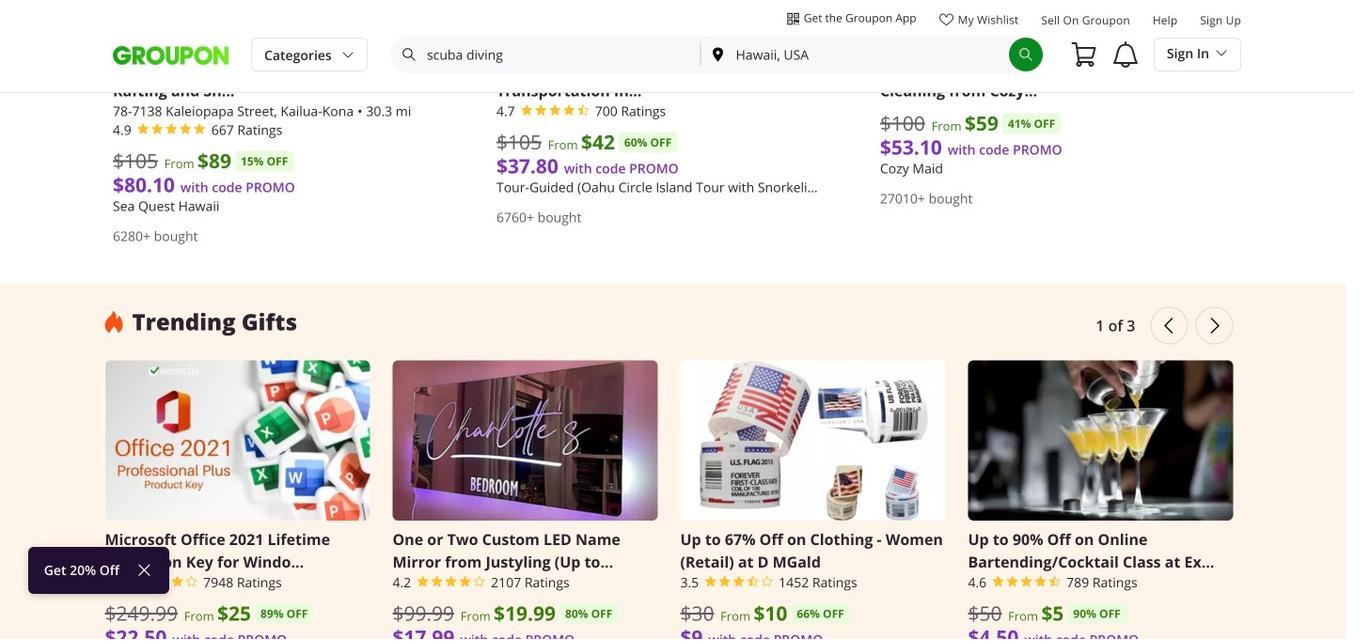 Task type: locate. For each thing, give the bounding box(es) containing it.
Search Groupon search field
[[390, 36, 1045, 73], [392, 38, 700, 71]]

Hawaii, USA search field
[[701, 38, 1009, 71]]

groupon image
[[113, 45, 229, 66]]

notifications inbox image
[[1111, 40, 1141, 70]]

search element
[[1009, 38, 1043, 71]]



Task type: describe. For each thing, give the bounding box(es) containing it.
search image
[[1019, 47, 1034, 62]]



Task type: vqa. For each thing, say whether or not it's contained in the screenshot.
Search Groupon search field
yes



